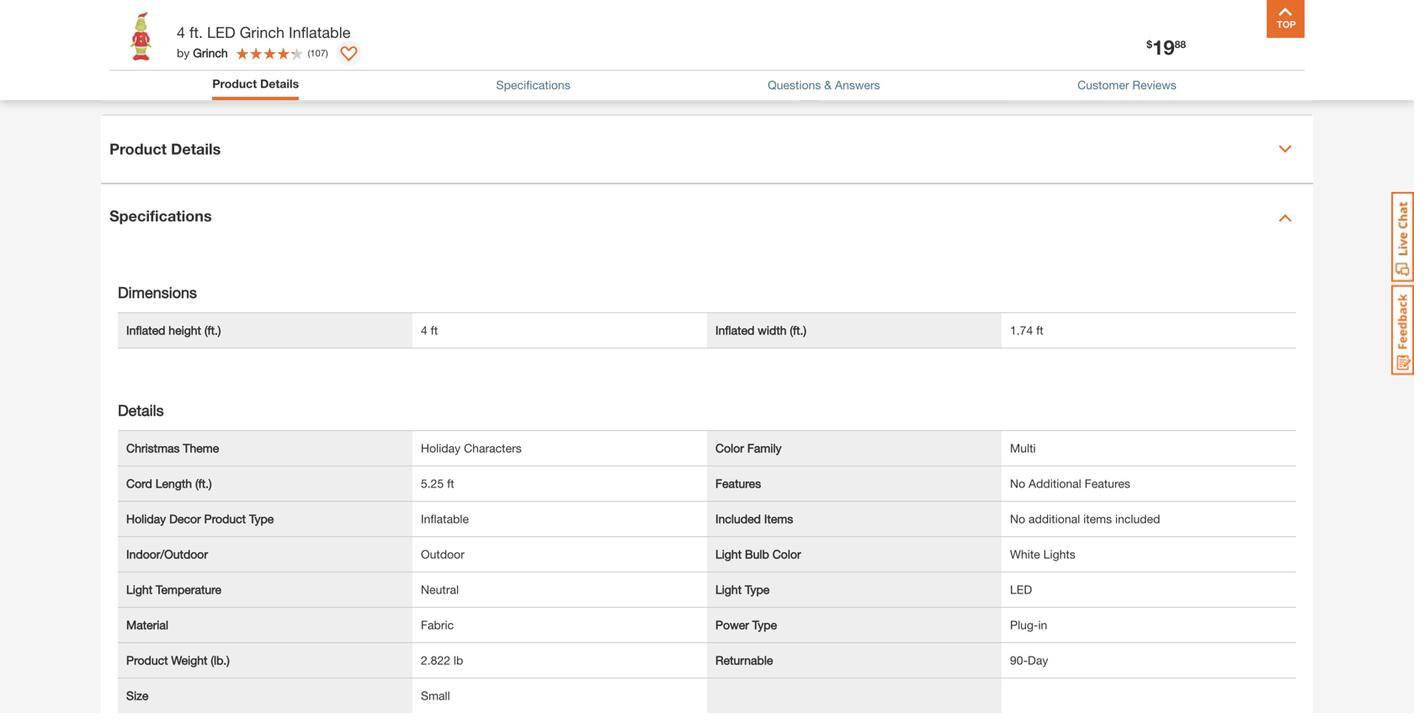 Task type: vqa. For each thing, say whether or not it's contained in the screenshot.
gift ideas ( 18 )
no



Task type: locate. For each thing, give the bounding box(es) containing it.
1 horizontal spatial ft
[[447, 476, 454, 490]]

1 vertical spatial grinch
[[193, 46, 228, 60]]

2 no from the top
[[1010, 512, 1026, 526]]

type
[[249, 512, 274, 526], [745, 582, 770, 596], [752, 618, 777, 632]]

details
[[260, 77, 299, 91], [171, 140, 221, 158], [118, 401, 164, 419]]

lights
[[1044, 547, 1076, 561]]

in
[[1017, 55, 1030, 73]]

store
[[1035, 55, 1073, 73]]

type for neutral
[[745, 582, 770, 596]]

1 horizontal spatial holiday
[[421, 441, 461, 455]]

ft for 5.25 ft
[[447, 476, 454, 490]]

2 horizontal spatial ft
[[1036, 323, 1044, 337]]

of purchase.
[[1033, 77, 1099, 91]]

1 vertical spatial type
[[745, 582, 770, 596]]

type down bulb
[[745, 582, 770, 596]]

holiday for holiday decor product type
[[126, 512, 166, 526]]

5.25 ft
[[421, 476, 454, 490]]

no for no additional features
[[1010, 476, 1026, 490]]

features up included
[[716, 476, 761, 490]]

& left 'answers'
[[824, 78, 832, 92]]

107
[[310, 47, 326, 58]]

read
[[1103, 77, 1130, 91]]

1 horizontal spatial specifications
[[496, 78, 571, 92]]

1 vertical spatial no
[[1010, 512, 1026, 526]]

inflatable up ( 107 ) at the top of the page
[[289, 23, 351, 41]]

0 vertical spatial details
[[260, 77, 299, 91]]

decor
[[169, 512, 201, 526]]

0 horizontal spatial &
[[824, 78, 832, 92]]

light up power
[[716, 582, 742, 596]]

0 horizontal spatial holiday
[[126, 512, 166, 526]]

$
[[1147, 38, 1152, 50]]

light left bulb
[[716, 547, 742, 561]]

holiday down cord at left
[[126, 512, 166, 526]]

led
[[207, 23, 235, 41], [1010, 582, 1032, 596]]

1 inflated from the left
[[126, 323, 165, 337]]

theme
[[183, 441, 219, 455]]

grinch
[[240, 23, 285, 41], [193, 46, 228, 60]]

power
[[716, 618, 749, 632]]

questions & answers
[[768, 78, 880, 92]]

share
[[689, 64, 724, 80]]

1 no from the top
[[1010, 476, 1026, 490]]

white
[[1010, 547, 1040, 561]]

product
[[212, 77, 257, 91], [109, 140, 167, 158], [204, 512, 246, 526], [126, 653, 168, 667]]

inflatable up the outdoor
[[421, 512, 469, 526]]

1 horizontal spatial 4
[[421, 323, 427, 337]]

0 vertical spatial holiday
[[421, 441, 461, 455]]

no
[[1010, 476, 1026, 490], [1010, 512, 1026, 526]]

specifications
[[496, 78, 571, 92], [109, 207, 212, 225]]

caret image
[[1279, 142, 1292, 156]]

(ft.)
[[204, 323, 221, 337], [790, 323, 807, 337], [195, 476, 212, 490]]

family
[[747, 441, 782, 455]]

type right decor on the bottom of the page
[[249, 512, 274, 526]]

4
[[177, 23, 185, 41], [421, 323, 427, 337]]

holiday for holiday characters
[[421, 441, 461, 455]]

1 horizontal spatial led
[[1010, 582, 1032, 596]]

0 horizontal spatial inflated
[[126, 323, 165, 337]]

no additional features
[[1010, 476, 1131, 490]]

1 vertical spatial inflatable
[[421, 512, 469, 526]]

color family
[[716, 441, 782, 455]]

0 horizontal spatial return
[[866, 77, 901, 91]]

inflated left height
[[126, 323, 165, 337]]

caret image
[[1279, 211, 1292, 225]]

1 horizontal spatial return
[[1134, 77, 1169, 91]]

light up 'material' at bottom left
[[126, 582, 152, 596]]

(ft.) for inflated height (ft.)
[[204, 323, 221, 337]]

1 vertical spatial holiday
[[126, 512, 166, 526]]

led right ft.
[[207, 23, 235, 41]]

answers
[[835, 78, 880, 92]]

additional
[[1029, 476, 1082, 490]]

included
[[1115, 512, 1160, 526]]

type right power
[[752, 618, 777, 632]]

& up this
[[902, 55, 913, 73]]

return
[[866, 77, 901, 91], [1134, 77, 1169, 91]]

product image image
[[114, 8, 168, 63]]

2 inflated from the left
[[716, 323, 755, 337]]

color left family
[[716, 441, 744, 455]]

no down multi
[[1010, 476, 1026, 490]]

inflated left "width"
[[716, 323, 755, 337]]

1 vertical spatial &
[[824, 78, 832, 92]]

(
[[308, 47, 310, 58]]

included
[[716, 512, 761, 526]]

light type
[[716, 582, 770, 596]]

purchase.
[[1047, 77, 1099, 91]]

2 horizontal spatial details
[[260, 77, 299, 91]]

day
[[1028, 653, 1048, 667]]

features up items
[[1085, 476, 1131, 490]]

holiday up 5.25 ft
[[421, 441, 461, 455]]

0 vertical spatial specifications
[[496, 78, 571, 92]]

0 vertical spatial grinch
[[240, 23, 285, 41]]

no additional items included
[[1010, 512, 1160, 526]]

product details button
[[212, 75, 299, 96], [212, 75, 299, 93], [101, 115, 1313, 183]]

customer
[[1078, 78, 1129, 92]]

weight
[[171, 653, 207, 667]]

0 vertical spatial no
[[1010, 476, 1026, 490]]

(ft.) right height
[[204, 323, 221, 337]]

90-day
[[1010, 653, 1048, 667]]

0 horizontal spatial led
[[207, 23, 235, 41]]

multi
[[1010, 441, 1036, 455]]

no up white
[[1010, 512, 1026, 526]]

(ft.) right length
[[195, 476, 212, 490]]

0 horizontal spatial details
[[118, 401, 164, 419]]

indoor/outdoor
[[126, 547, 208, 561]]

color right bulb
[[773, 547, 801, 561]]

questions & answers button
[[768, 76, 880, 94], [768, 76, 880, 94]]

specifications button
[[496, 76, 571, 94], [496, 76, 571, 94], [101, 184, 1313, 252]]

0 horizontal spatial 4
[[177, 23, 185, 41]]

1 horizontal spatial color
[[773, 547, 801, 561]]

light
[[716, 547, 742, 561], [126, 582, 152, 596], [716, 582, 742, 596]]

1 horizontal spatial inflated
[[716, 323, 755, 337]]

ft
[[431, 323, 438, 337], [1036, 323, 1044, 337], [447, 476, 454, 490]]

1 horizontal spatial &
[[902, 55, 913, 73]]

&
[[902, 55, 913, 73], [824, 78, 832, 92]]

inflated
[[126, 323, 165, 337], [716, 323, 755, 337]]

christmas
[[126, 441, 180, 455]]

free
[[866, 55, 898, 73]]

return down free
[[866, 77, 901, 91]]

1 vertical spatial color
[[773, 547, 801, 561]]

0 horizontal spatial features
[[716, 476, 761, 490]]

1 vertical spatial specifications
[[109, 207, 212, 225]]

0 vertical spatial &
[[902, 55, 913, 73]]

light for light bulb color
[[716, 547, 742, 561]]

color
[[716, 441, 744, 455], [773, 547, 801, 561]]

ft for 4 ft
[[431, 323, 438, 337]]

inflated for inflated height (ft.)
[[126, 323, 165, 337]]

white lights
[[1010, 547, 1076, 561]]

holiday
[[421, 441, 461, 455], [126, 512, 166, 526]]

light for light temperature
[[126, 582, 152, 596]]

customer reviews
[[1078, 78, 1177, 92]]

characters
[[464, 441, 522, 455]]

led up plug-
[[1010, 582, 1032, 596]]

0 vertical spatial led
[[207, 23, 235, 41]]

& for free
[[902, 55, 913, 73]]

temperature
[[156, 582, 221, 596]]

0 vertical spatial type
[[249, 512, 274, 526]]

ft.
[[189, 23, 203, 41]]

1 features from the left
[[716, 476, 761, 490]]

1 vertical spatial 4
[[421, 323, 427, 337]]

1 horizontal spatial features
[[1085, 476, 1131, 490]]

product details
[[212, 77, 299, 91], [109, 140, 221, 158]]

(ft.) right "width"
[[790, 323, 807, 337]]

return right read
[[1134, 77, 1169, 91]]

0 horizontal spatial grinch
[[193, 46, 228, 60]]

light for light type
[[716, 582, 742, 596]]

2 vertical spatial type
[[752, 618, 777, 632]]

0 vertical spatial inflatable
[[289, 23, 351, 41]]

items
[[764, 512, 793, 526]]

0 vertical spatial color
[[716, 441, 744, 455]]

0 horizontal spatial ft
[[431, 323, 438, 337]]

0 vertical spatial 4
[[177, 23, 185, 41]]

this
[[905, 77, 923, 91]]

holiday characters
[[421, 441, 522, 455]]

1 vertical spatial details
[[171, 140, 221, 158]]

free & easy returns in store or online
[[866, 55, 1143, 73]]



Task type: describe. For each thing, give the bounding box(es) containing it.
bulb
[[745, 547, 769, 561]]

or
[[1078, 55, 1093, 73]]

cord
[[126, 476, 152, 490]]

2 features from the left
[[1085, 476, 1131, 490]]

2 return from the left
[[1134, 77, 1169, 91]]

1.74 ft
[[1010, 323, 1044, 337]]

19
[[1152, 35, 1175, 59]]

feedback link image
[[1392, 285, 1414, 375]]

dimensions
[[118, 283, 197, 301]]

icon image
[[826, 63, 853, 84]]

88
[[1175, 38, 1186, 50]]

neutral
[[421, 582, 459, 596]]

lb
[[454, 653, 463, 667]]

live chat image
[[1392, 192, 1414, 282]]

returns
[[956, 55, 1013, 73]]

policy
[[1172, 77, 1204, 91]]

height
[[169, 323, 201, 337]]

1.74
[[1010, 323, 1033, 337]]

fabric
[[421, 618, 454, 632]]

2 vertical spatial details
[[118, 401, 164, 419]]

read return policy
[[1103, 77, 1204, 91]]

& for questions
[[824, 78, 832, 92]]

plug-
[[1010, 618, 1038, 632]]

1 horizontal spatial inflatable
[[421, 512, 469, 526]]

1 horizontal spatial details
[[171, 140, 221, 158]]

4 ft
[[421, 323, 438, 337]]

2.822 lb
[[421, 653, 463, 667]]

1 return from the left
[[866, 77, 901, 91]]

0 horizontal spatial inflatable
[[289, 23, 351, 41]]

90-
[[1010, 653, 1028, 667]]

small
[[421, 688, 450, 702]]

outdoor
[[421, 547, 465, 561]]

read return policy link
[[1103, 76, 1204, 93]]

online
[[1097, 55, 1143, 73]]

1 vertical spatial product details
[[109, 140, 221, 158]]

by
[[177, 46, 190, 60]]

inflated height (ft.)
[[126, 323, 221, 337]]

(lb.)
[[211, 653, 230, 667]]

4 for 4 ft. led grinch inflatable
[[177, 23, 185, 41]]

5.25
[[421, 476, 444, 490]]

return this item within
[[866, 77, 987, 91]]

ft for 1.74 ft
[[1036, 323, 1044, 337]]

1 vertical spatial led
[[1010, 582, 1032, 596]]

0 horizontal spatial color
[[716, 441, 744, 455]]

questions
[[768, 78, 821, 92]]

size
[[126, 688, 149, 702]]

cord length (ft.)
[[126, 476, 212, 490]]

)
[[326, 47, 328, 58]]

by grinch
[[177, 46, 228, 60]]

length
[[156, 476, 192, 490]]

easy
[[917, 55, 951, 73]]

2.822
[[421, 653, 450, 667]]

(ft.) for inflated width (ft.)
[[790, 323, 807, 337]]

additional
[[1029, 512, 1080, 526]]

reviews
[[1133, 78, 1177, 92]]

print button
[[731, 62, 786, 87]]

display image
[[341, 46, 358, 63]]

4 for 4 ft
[[421, 323, 427, 337]]

included items
[[716, 512, 793, 526]]

christmas theme
[[126, 441, 219, 455]]

4 ft. led grinch inflatable
[[177, 23, 351, 41]]

0 vertical spatial product details
[[212, 77, 299, 91]]

no for no additional items included
[[1010, 512, 1026, 526]]

( 107 )
[[308, 47, 328, 58]]

holiday decor product type
[[126, 512, 274, 526]]

share button
[[663, 62, 724, 87]]

items
[[1084, 512, 1112, 526]]

print
[[758, 64, 786, 80]]

of
[[1033, 77, 1043, 91]]

within
[[953, 77, 984, 91]]

width
[[758, 323, 787, 337]]

light bulb color
[[716, 547, 801, 561]]

1 horizontal spatial grinch
[[240, 23, 285, 41]]

item
[[927, 77, 949, 91]]

in
[[1038, 618, 1048, 632]]

inflated width (ft.)
[[716, 323, 807, 337]]

returnable
[[716, 653, 773, 667]]

(ft.) for cord length (ft.)
[[195, 476, 212, 490]]

power type
[[716, 618, 777, 632]]

material
[[126, 618, 168, 632]]

light temperature
[[126, 582, 221, 596]]

0 horizontal spatial specifications
[[109, 207, 212, 225]]

plug-in
[[1010, 618, 1048, 632]]

inflated for inflated width (ft.)
[[716, 323, 755, 337]]

$ 19 88
[[1147, 35, 1186, 59]]

type for fabric
[[752, 618, 777, 632]]

product weight (lb.)
[[126, 653, 230, 667]]



